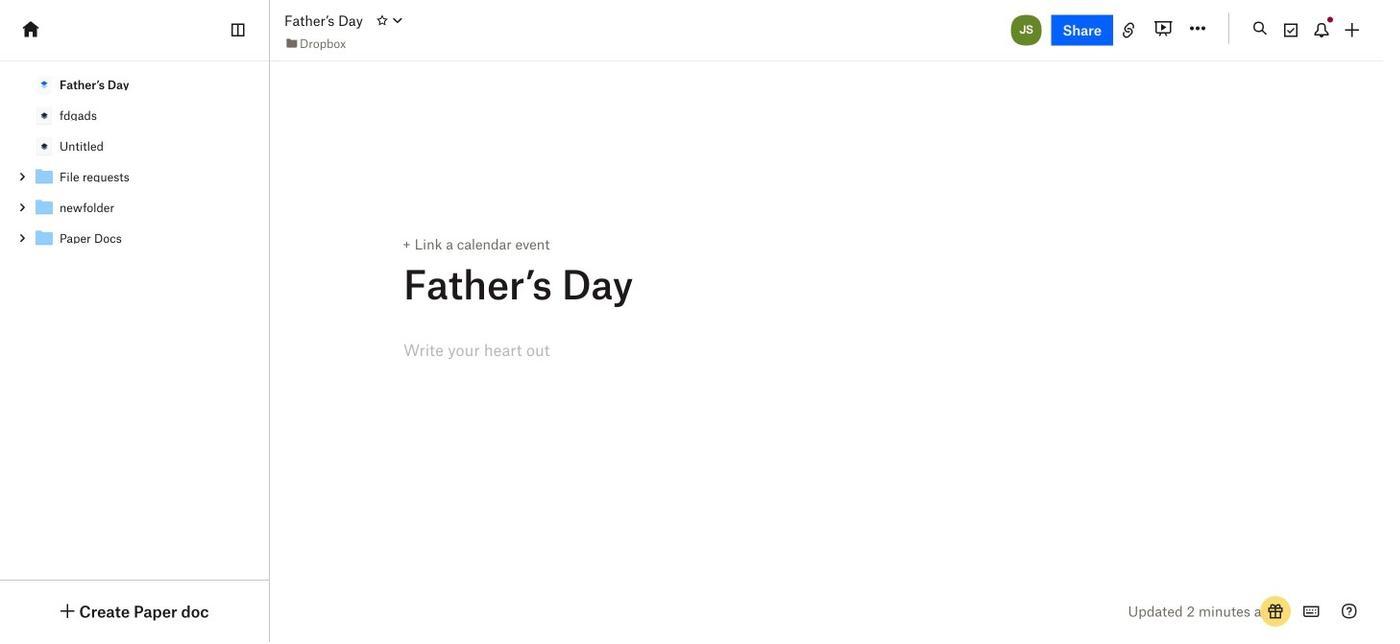 Task type: describe. For each thing, give the bounding box(es) containing it.
/ contents list
[[0, 69, 269, 254]]

template content image for expand folder image
[[33, 227, 56, 250]]



Task type: locate. For each thing, give the bounding box(es) containing it.
1 template content image from the top
[[33, 104, 56, 127]]

5 template content image from the top
[[33, 227, 56, 250]]

template content image
[[33, 73, 56, 96]]

3 template content image from the top
[[33, 165, 56, 188]]

template content image for 2nd expand folder icon from the bottom
[[33, 165, 56, 188]]

template content image for second expand folder icon
[[33, 196, 56, 219]]

0 vertical spatial expand folder image
[[15, 170, 29, 184]]

1 expand folder image from the top
[[15, 170, 29, 184]]

expand folder image
[[15, 232, 29, 245]]

4 template content image from the top
[[33, 196, 56, 219]]

2 template content image from the top
[[33, 135, 56, 158]]

expand folder image
[[15, 170, 29, 184], [15, 201, 29, 214]]

2 expand folder image from the top
[[15, 201, 29, 214]]

template content image
[[33, 104, 56, 127], [33, 135, 56, 158], [33, 165, 56, 188], [33, 196, 56, 219], [33, 227, 56, 250]]

1 vertical spatial expand folder image
[[15, 201, 29, 214]]



Task type: vqa. For each thing, say whether or not it's contained in the screenshot.
2nd template content image from the top of the the '/ Contents' list at the top of page
yes



